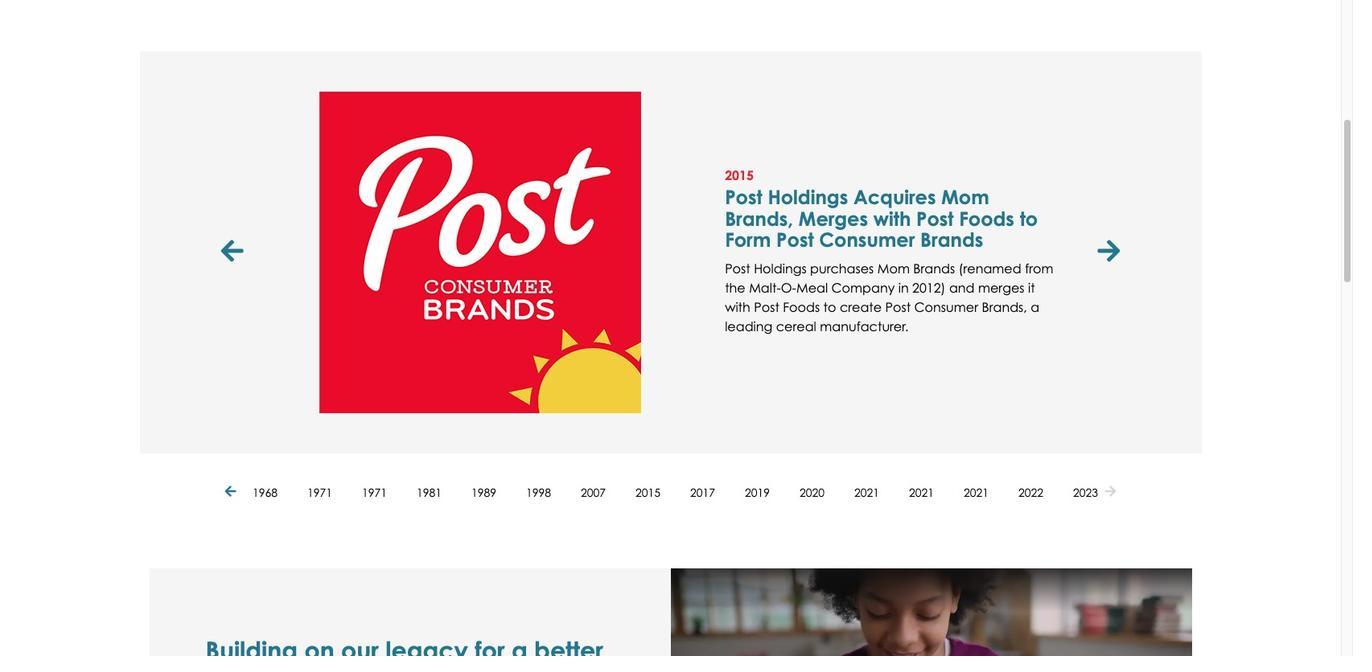 Task type: describe. For each thing, give the bounding box(es) containing it.
1981
[[417, 486, 442, 499]]

with inside post holdings purchases mom brands (renamed from the malt-o-meal company in 2012) and merges it with post foods to create post consumer brands, a leading cereal manufacturer.
[[725, 299, 751, 315]]

it
[[1028, 280, 1035, 296]]

2015 for 2015
[[636, 486, 661, 499]]

2 1971 from the left
[[362, 486, 387, 499]]

2015 post holdings acquires mom brands, merges with post foods to form post consumer brands
[[725, 167, 1038, 252]]

consumer inside 2015 post holdings acquires mom brands, merges with post foods to form post consumer brands
[[819, 228, 915, 252]]

mom inside post holdings purchases mom brands (renamed from the malt-o-meal company in 2012) and merges it with post foods to create post consumer brands, a leading cereal manufacturer.
[[878, 260, 910, 276]]

mom inside 2015 post holdings acquires mom brands, merges with post foods to form post consumer brands
[[942, 185, 989, 210]]

2023
[[1073, 486, 1098, 499]]

purchases
[[810, 260, 874, 276]]

from
[[1025, 260, 1054, 276]]

next image
[[1105, 486, 1116, 499]]

2022
[[1019, 486, 1044, 499]]

post down malt-
[[754, 299, 779, 315]]

previous image
[[225, 486, 240, 499]]

1 1971 from the left
[[307, 486, 332, 499]]

1998
[[526, 486, 551, 499]]

post down in
[[886, 299, 911, 315]]

to inside 2015 post holdings acquires mom brands, merges with post foods to form post consumer brands
[[1020, 207, 1038, 231]]

2017
[[690, 486, 715, 499]]

form
[[725, 228, 771, 252]]

foods inside 2015 post holdings acquires mom brands, merges with post foods to form post consumer brands
[[959, 207, 1015, 231]]

brands inside post holdings purchases mom brands (renamed from the malt-o-meal company in 2012) and merges it with post foods to create post consumer brands, a leading cereal manufacturer.
[[913, 260, 955, 276]]

post holdings purchases mom brands (renamed from the malt-o-meal company in 2012) and merges it with post foods to create post consumer brands, a leading cereal manufacturer.
[[725, 260, 1054, 334]]

2007
[[581, 486, 606, 499]]

holdings inside post holdings purchases mom brands (renamed from the malt-o-meal company in 2012) and merges it with post foods to create post consumer brands, a leading cereal manufacturer.
[[754, 260, 807, 276]]

brands, inside post holdings purchases mom brands (renamed from the malt-o-meal company in 2012) and merges it with post foods to create post consumer brands, a leading cereal manufacturer.
[[982, 299, 1027, 315]]

post up 2012)
[[916, 207, 954, 231]]

meal
[[796, 280, 828, 296]]

2 2021 from the left
[[909, 486, 934, 499]]

manufacturer.
[[820, 318, 909, 334]]

2019
[[745, 486, 770, 499]]

previous image
[[221, 240, 247, 265]]

malt-
[[749, 280, 781, 296]]

(renamed
[[959, 260, 1022, 276]]

2020
[[800, 486, 825, 499]]

post right the 'form'
[[776, 228, 814, 252]]

cereal
[[776, 318, 816, 334]]

leading
[[725, 318, 773, 334]]



Task type: vqa. For each thing, say whether or not it's contained in the screenshot.
it
yes



Task type: locate. For each thing, give the bounding box(es) containing it.
brands up 2012)
[[913, 260, 955, 276]]

holdings inside 2015 post holdings acquires mom brands, merges with post foods to form post consumer brands
[[768, 185, 848, 210]]

o-
[[781, 280, 796, 296]]

0 vertical spatial foods
[[959, 207, 1015, 231]]

1 vertical spatial with
[[725, 299, 751, 315]]

and
[[949, 280, 975, 296]]

1 horizontal spatial with
[[874, 207, 911, 231]]

brands up (renamed
[[921, 228, 983, 252]]

1 vertical spatial foods
[[783, 299, 820, 315]]

post up the the
[[725, 260, 750, 276]]

brands,
[[725, 207, 793, 231], [982, 299, 1027, 315]]

to inside post holdings purchases mom brands (renamed from the malt-o-meal company in 2012) and merges it with post foods to create post consumer brands, a leading cereal manufacturer.
[[824, 299, 836, 315]]

1968
[[253, 486, 278, 499]]

2015 for 2015 post holdings acquires mom brands, merges with post foods to form post consumer brands
[[725, 167, 754, 183]]

mom right 'acquires'
[[942, 185, 989, 210]]

0 horizontal spatial 1971
[[307, 486, 332, 499]]

foods up (renamed
[[959, 207, 1015, 231]]

1 vertical spatial 2015
[[636, 486, 661, 499]]

with
[[874, 207, 911, 231], [725, 299, 751, 315]]

brands, inside 2015 post holdings acquires mom brands, merges with post foods to form post consumer brands
[[725, 207, 793, 231]]

foods up cereal
[[783, 299, 820, 315]]

0 vertical spatial with
[[874, 207, 911, 231]]

0 vertical spatial consumer
[[819, 228, 915, 252]]

consumer inside post holdings purchases mom brands (renamed from the malt-o-meal company in 2012) and merges it with post foods to create post consumer brands, a leading cereal manufacturer.
[[914, 299, 978, 315]]

mom up in
[[878, 260, 910, 276]]

merges
[[799, 207, 868, 231]]

1971 right 1968
[[307, 486, 332, 499]]

brands, up malt-
[[725, 207, 793, 231]]

0 vertical spatial to
[[1020, 207, 1038, 231]]

0 vertical spatial brands,
[[725, 207, 793, 231]]

2015
[[725, 167, 754, 183], [636, 486, 661, 499]]

with inside 2015 post holdings acquires mom brands, merges with post foods to form post consumer brands
[[874, 207, 911, 231]]

with down the the
[[725, 299, 751, 315]]

2012)
[[912, 280, 946, 296]]

a
[[1031, 299, 1040, 315]]

1971 left 1981
[[362, 486, 387, 499]]

post
[[725, 185, 762, 210], [916, 207, 954, 231], [776, 228, 814, 252], [725, 260, 750, 276], [754, 299, 779, 315], [886, 299, 911, 315]]

0 vertical spatial holdings
[[768, 185, 848, 210]]

create
[[840, 299, 882, 315]]

merges
[[978, 280, 1025, 296]]

foods inside post holdings purchases mom brands (renamed from the malt-o-meal company in 2012) and merges it with post foods to create post consumer brands, a leading cereal manufacturer.
[[783, 299, 820, 315]]

0 horizontal spatial with
[[725, 299, 751, 315]]

consumer down and
[[914, 299, 978, 315]]

0 vertical spatial 2015
[[725, 167, 754, 183]]

1 horizontal spatial 2021
[[909, 486, 934, 499]]

post consumer brands logo image
[[319, 92, 641, 413]]

acquires
[[854, 185, 936, 210]]

foods
[[959, 207, 1015, 231], [783, 299, 820, 315]]

3 2021 from the left
[[964, 486, 989, 499]]

1 horizontal spatial 2015
[[725, 167, 754, 183]]

1 vertical spatial consumer
[[914, 299, 978, 315]]

1 vertical spatial to
[[824, 299, 836, 315]]

0 vertical spatial brands
[[921, 228, 983, 252]]

post up the 'form'
[[725, 185, 762, 210]]

consumer up purchases on the top of page
[[819, 228, 915, 252]]

2 horizontal spatial 2021
[[964, 486, 989, 499]]

1 vertical spatial brands
[[913, 260, 955, 276]]

1 horizontal spatial brands,
[[982, 299, 1027, 315]]

with right merges
[[874, 207, 911, 231]]

0 horizontal spatial brands,
[[725, 207, 793, 231]]

1989
[[471, 486, 496, 499]]

to
[[1020, 207, 1038, 231], [824, 299, 836, 315]]

1 horizontal spatial foods
[[959, 207, 1015, 231]]

1 horizontal spatial to
[[1020, 207, 1038, 231]]

2015 inside 2015 post holdings acquires mom brands, merges with post foods to form post consumer brands
[[725, 167, 754, 183]]

0 horizontal spatial mom
[[878, 260, 910, 276]]

holdings up the 'form'
[[768, 185, 848, 210]]

1 vertical spatial mom
[[878, 260, 910, 276]]

company
[[832, 280, 895, 296]]

1 horizontal spatial mom
[[942, 185, 989, 210]]

brands
[[921, 228, 983, 252], [913, 260, 955, 276]]

0 horizontal spatial 2021
[[854, 486, 879, 499]]

holdings
[[768, 185, 848, 210], [754, 260, 807, 276]]

1 vertical spatial brands,
[[982, 299, 1027, 315]]

1971
[[307, 486, 332, 499], [362, 486, 387, 499]]

0 horizontal spatial to
[[824, 299, 836, 315]]

next image
[[1098, 240, 1120, 265]]

mom
[[942, 185, 989, 210], [878, 260, 910, 276]]

1 2021 from the left
[[854, 486, 879, 499]]

0 vertical spatial mom
[[942, 185, 989, 210]]

0 horizontal spatial 2015
[[636, 486, 661, 499]]

consumer
[[819, 228, 915, 252], [914, 299, 978, 315]]

brands inside 2015 post holdings acquires mom brands, merges with post foods to form post consumer brands
[[921, 228, 983, 252]]

in
[[898, 280, 909, 296]]

the
[[725, 280, 746, 296]]

carousel region
[[216, 51, 1125, 454]]

holdings up o-
[[754, 260, 807, 276]]

2015 up the 'form'
[[725, 167, 754, 183]]

2021
[[854, 486, 879, 499], [909, 486, 934, 499], [964, 486, 989, 499]]

1 horizontal spatial 1971
[[362, 486, 387, 499]]

brands, down merges at top right
[[982, 299, 1027, 315]]

to up from
[[1020, 207, 1038, 231]]

0 horizontal spatial foods
[[783, 299, 820, 315]]

2015 left '2017'
[[636, 486, 661, 499]]

1 vertical spatial holdings
[[754, 260, 807, 276]]

to down meal on the right of page
[[824, 299, 836, 315]]



